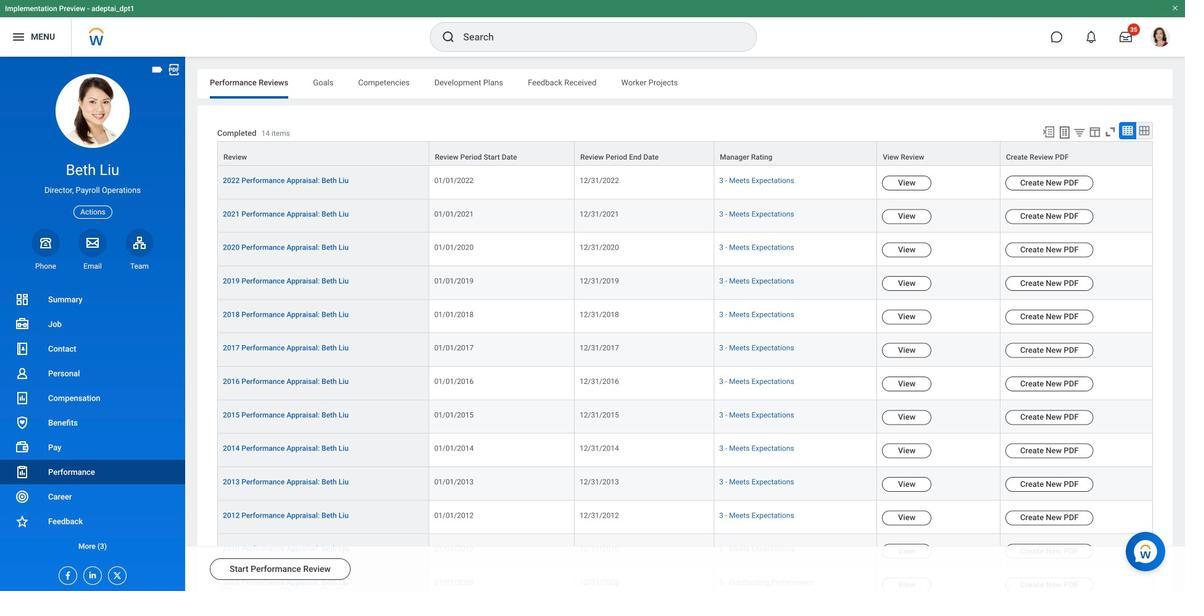 Task type: describe. For each thing, give the bounding box(es) containing it.
search image
[[441, 30, 456, 44]]

facebook image
[[59, 568, 73, 581]]

summary image
[[15, 293, 30, 307]]

export to worksheets image
[[1057, 125, 1072, 140]]

table image
[[1122, 125, 1134, 137]]

navigation pane region
[[0, 57, 185, 592]]

mail image
[[85, 236, 100, 250]]

view team image
[[132, 236, 147, 250]]

8 row from the top
[[217, 367, 1153, 401]]

team beth liu element
[[125, 262, 154, 272]]

profile logan mcneil image
[[1151, 27, 1170, 49]]

7 row from the top
[[217, 334, 1153, 367]]

personal image
[[15, 367, 30, 381]]

x image
[[109, 568, 122, 581]]

Search Workday  search field
[[463, 23, 731, 51]]

14 row from the top
[[217, 568, 1153, 592]]

fullscreen image
[[1104, 125, 1117, 139]]

career image
[[15, 490, 30, 505]]

compensation image
[[15, 391, 30, 406]]

job image
[[15, 317, 30, 332]]

click to view/edit grid preferences image
[[1088, 125, 1102, 139]]



Task type: locate. For each thing, give the bounding box(es) containing it.
pay image
[[15, 441, 30, 456]]

3 row from the top
[[217, 200, 1153, 233]]

12 row from the top
[[217, 501, 1153, 535]]

inbox large image
[[1120, 31, 1132, 43]]

banner
[[0, 0, 1185, 57]]

linkedin image
[[84, 568, 98, 581]]

list
[[0, 288, 185, 559]]

close environment banner image
[[1172, 4, 1179, 12]]

select to filter grid data image
[[1073, 126, 1086, 139]]

11 row from the top
[[217, 468, 1153, 501]]

expand table image
[[1138, 125, 1151, 137]]

performance image
[[15, 465, 30, 480]]

row
[[217, 141, 1153, 166], [217, 166, 1153, 200], [217, 200, 1153, 233], [217, 233, 1153, 267], [217, 267, 1153, 300], [217, 300, 1153, 334], [217, 334, 1153, 367], [217, 367, 1153, 401], [217, 401, 1153, 434], [217, 434, 1153, 468], [217, 468, 1153, 501], [217, 501, 1153, 535], [217, 535, 1153, 568], [217, 568, 1153, 592]]

4 row from the top
[[217, 233, 1153, 267]]

benefits image
[[15, 416, 30, 431]]

1 row from the top
[[217, 141, 1153, 166]]

view printable version (pdf) image
[[167, 63, 181, 77]]

2 row from the top
[[217, 166, 1153, 200]]

feedback image
[[15, 515, 30, 530]]

notifications large image
[[1085, 31, 1097, 43]]

9 row from the top
[[217, 401, 1153, 434]]

tab list
[[198, 69, 1173, 99]]

phone image
[[37, 236, 54, 250]]

tag image
[[151, 63, 164, 77]]

6 row from the top
[[217, 300, 1153, 334]]

justify image
[[11, 30, 26, 44]]

export to excel image
[[1042, 125, 1055, 139]]

phone beth liu element
[[31, 262, 60, 272]]

toolbar
[[1036, 122, 1153, 141]]

13 row from the top
[[217, 535, 1153, 568]]

email beth liu element
[[78, 262, 107, 272]]

5 row from the top
[[217, 267, 1153, 300]]

contact image
[[15, 342, 30, 357]]

10 row from the top
[[217, 434, 1153, 468]]



Task type: vqa. For each thing, say whether or not it's contained in the screenshot.
PAY icon
yes



